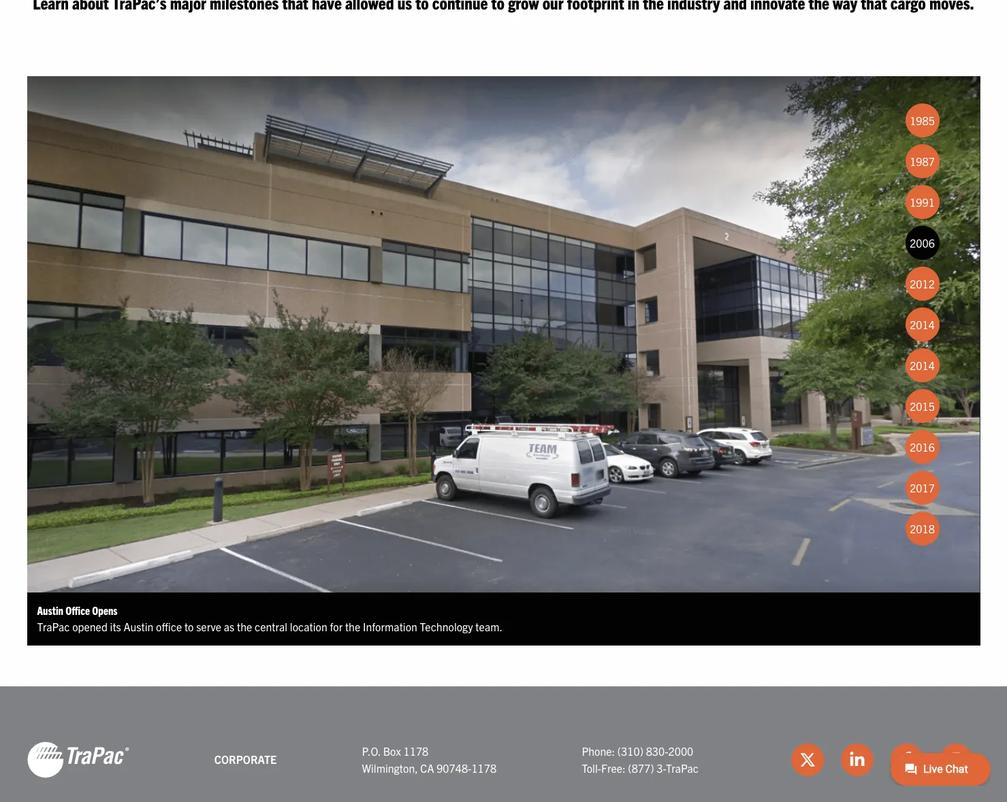 Task type: locate. For each thing, give the bounding box(es) containing it.
0 horizontal spatial 1178
[[403, 745, 428, 758]]

2006
[[910, 237, 935, 250]]

0 horizontal spatial the
[[237, 620, 252, 634]]

1 vertical spatial 1178
[[471, 762, 496, 776]]

2016
[[910, 441, 935, 454]]

1 horizontal spatial the
[[345, 620, 360, 634]]

1 vertical spatial austin
[[124, 620, 153, 634]]

0 vertical spatial trapac
[[37, 620, 70, 634]]

0 horizontal spatial austin
[[37, 604, 63, 618]]

the right for
[[345, 620, 360, 634]]

0 vertical spatial 2014
[[910, 318, 935, 332]]

830-
[[646, 745, 668, 758]]

3-
[[657, 762, 666, 776]]

0 horizontal spatial trapac
[[37, 620, 70, 634]]

footer
[[0, 687, 1007, 803]]

footer containing p.o. box 1178
[[0, 687, 1007, 803]]

trapac
[[37, 620, 70, 634], [666, 762, 699, 776]]

2014 up 2015
[[910, 359, 935, 373]]

2014 down 2012
[[910, 318, 935, 332]]

the
[[237, 620, 252, 634], [345, 620, 360, 634]]

technology
[[420, 620, 473, 634]]

phone:
[[582, 745, 615, 758]]

austin
[[37, 604, 63, 618], [124, 620, 153, 634]]

2015
[[910, 400, 935, 414]]

austin right its
[[124, 620, 153, 634]]

opened
[[72, 620, 108, 634]]

box
[[383, 745, 401, 758]]

for
[[330, 620, 343, 634]]

main content
[[13, 0, 1007, 726]]

2014
[[910, 318, 935, 332], [910, 359, 935, 373]]

1991
[[910, 196, 935, 209]]

1 horizontal spatial trapac
[[666, 762, 699, 776]]

1178 right ca
[[471, 762, 496, 776]]

1178
[[403, 745, 428, 758], [471, 762, 496, 776]]

(877)
[[628, 762, 654, 776]]

1985
[[910, 114, 935, 128]]

trapac inside austin office opens trapac opened its austin office to serve as the central location for the information technology team.
[[37, 620, 70, 634]]

information
[[363, 620, 417, 634]]

1 vertical spatial trapac
[[666, 762, 699, 776]]

2000
[[668, 745, 693, 758]]

1 vertical spatial 2014
[[910, 359, 935, 373]]

toll-
[[582, 762, 601, 776]]

trapac down 2000
[[666, 762, 699, 776]]

1178 up ca
[[403, 745, 428, 758]]

austin left office
[[37, 604, 63, 618]]

as
[[224, 620, 234, 634]]

trapac down office
[[37, 620, 70, 634]]

1 horizontal spatial 1178
[[471, 762, 496, 776]]

1987
[[910, 155, 935, 168]]

the right the as
[[237, 620, 252, 634]]



Task type: describe. For each thing, give the bounding box(es) containing it.
1 horizontal spatial austin
[[124, 620, 153, 634]]

2 2014 from the top
[[910, 359, 935, 373]]

2017
[[910, 482, 935, 495]]

corporate image
[[27, 742, 129, 780]]

its
[[110, 620, 121, 634]]

2 the from the left
[[345, 620, 360, 634]]

ca
[[420, 762, 434, 776]]

p.o.
[[362, 745, 381, 758]]

2012
[[910, 277, 935, 291]]

office
[[156, 620, 182, 634]]

wilmington,
[[362, 762, 418, 776]]

to
[[184, 620, 194, 634]]

90748-
[[437, 762, 471, 776]]

2018
[[910, 523, 935, 536]]

1 the from the left
[[237, 620, 252, 634]]

1 2014 from the top
[[910, 318, 935, 332]]

corporate
[[214, 753, 277, 767]]

office
[[66, 604, 90, 618]]

trapac inside the phone: (310) 830-2000 toll-free: (877) 3-trapac
[[666, 762, 699, 776]]

p.o. box 1178 wilmington, ca 90748-1178
[[362, 745, 496, 776]]

location
[[290, 620, 327, 634]]

0 vertical spatial 1178
[[403, 745, 428, 758]]

free:
[[601, 762, 625, 776]]

team.
[[475, 620, 502, 634]]

central
[[255, 620, 287, 634]]

0 vertical spatial austin
[[37, 604, 63, 618]]

opens
[[92, 604, 118, 618]]

phone: (310) 830-2000 toll-free: (877) 3-trapac
[[582, 745, 699, 776]]

austin office opens trapac opened its austin office to serve as the central location for the information technology team.
[[37, 604, 502, 634]]

(310)
[[617, 745, 643, 758]]

serve
[[196, 620, 221, 634]]

main content containing 1985
[[13, 0, 1007, 726]]



Task type: vqa. For each thing, say whether or not it's contained in the screenshot.
Trapac in the Austin Office Opens TraPac opened its Austin office to serve as the central location for the Information Technology team.
yes



